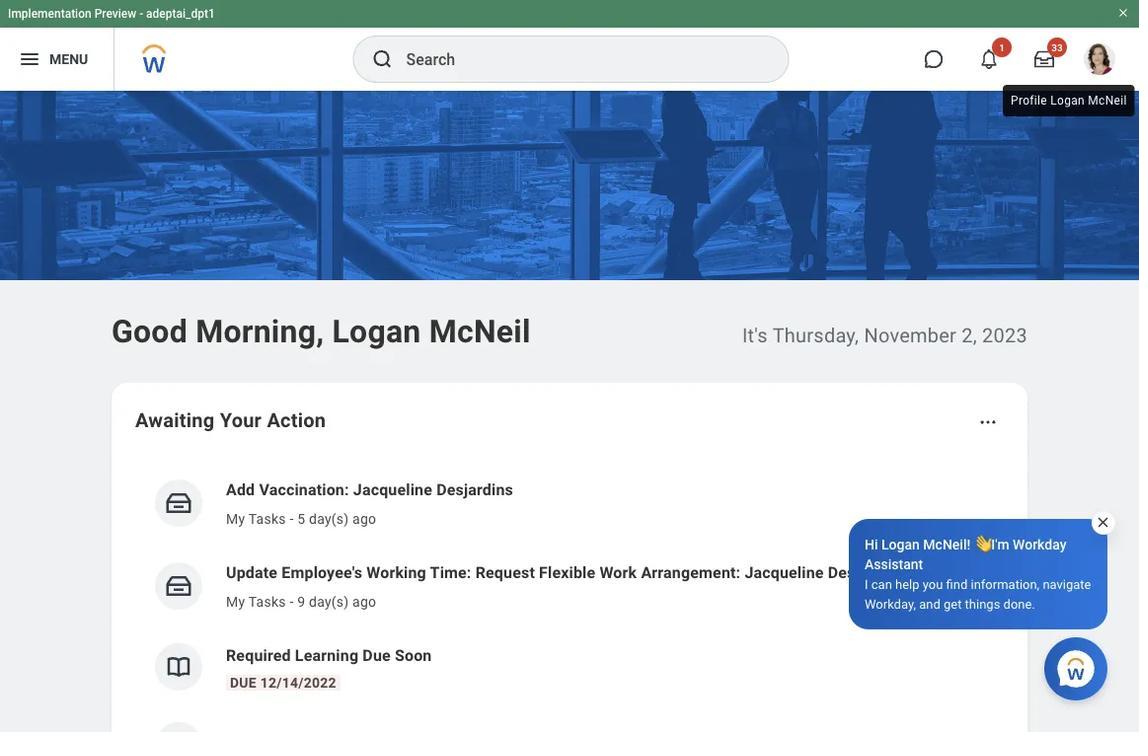 Task type: describe. For each thing, give the bounding box(es) containing it.
notifications large image
[[980, 49, 1000, 69]]

2023
[[983, 324, 1028, 347]]

1 vertical spatial jacqueline
[[745, 564, 824, 582]]

and
[[920, 597, 941, 612]]

adeptai_dpt1
[[146, 7, 215, 21]]

- for add
[[290, 511, 294, 527]]

my for update
[[226, 594, 245, 610]]

update
[[226, 564, 278, 582]]

implementation preview -   adeptai_dpt1
[[8, 7, 215, 21]]

employee's
[[282, 564, 363, 582]]

morning,
[[196, 313, 324, 350]]

ago for working
[[353, 594, 377, 610]]

profile logan mcneil
[[1011, 94, 1128, 108]]

good morning, logan mcneil
[[112, 313, 531, 350]]

ago for jacqueline
[[353, 511, 377, 527]]

👋
[[975, 537, 988, 553]]

information,
[[971, 577, 1040, 592]]

working
[[367, 564, 427, 582]]

2,
[[962, 324, 978, 347]]

hi
[[865, 537, 879, 553]]

get
[[944, 597, 962, 612]]

i
[[865, 577, 869, 592]]

time:
[[430, 564, 472, 582]]

update employee's working time: request flexible work arrangement: jacqueline desjardins
[[226, 564, 905, 582]]

action
[[267, 409, 326, 432]]

request
[[476, 564, 535, 582]]

learning
[[295, 646, 359, 665]]

0 vertical spatial jacqueline
[[353, 481, 433, 499]]

workday
[[1014, 537, 1067, 553]]

1
[[1000, 41, 1005, 53]]

close environment banner image
[[1118, 7, 1130, 19]]

menu
[[49, 51, 88, 67]]

inbox image
[[164, 572, 194, 602]]

menu banner
[[0, 0, 1140, 91]]

i'm
[[992, 537, 1010, 553]]

12/14/2022
[[260, 675, 337, 691]]

tasks for add
[[249, 511, 286, 527]]

find
[[947, 577, 968, 592]]

Search Workday  search field
[[406, 38, 748, 81]]

awaiting
[[135, 409, 215, 432]]

profile
[[1011, 94, 1048, 108]]

profile logan mcneil tooltip
[[1000, 81, 1140, 121]]

can
[[872, 577, 893, 592]]



Task type: vqa. For each thing, say whether or not it's contained in the screenshot.
I'm
yes



Task type: locate. For each thing, give the bounding box(es) containing it.
awaiting your action list
[[135, 462, 1005, 733]]

it's
[[743, 324, 768, 347]]

1 horizontal spatial due
[[363, 646, 391, 665]]

done.
[[1004, 597, 1036, 612]]

justify image
[[18, 47, 41, 71]]

1 vertical spatial mcneil
[[429, 313, 531, 350]]

ago
[[353, 511, 377, 527], [353, 594, 377, 610]]

logan
[[1051, 94, 1086, 108], [332, 313, 421, 350], [882, 537, 920, 553]]

things
[[966, 597, 1001, 612]]

menu button
[[0, 28, 114, 91]]

my for add
[[226, 511, 245, 527]]

day(s) right 5
[[309, 511, 349, 527]]

1 horizontal spatial mcneil
[[1089, 94, 1128, 108]]

-
[[139, 7, 143, 21], [290, 511, 294, 527], [290, 594, 294, 610]]

ago down working
[[353, 594, 377, 610]]

logan for profile
[[1051, 94, 1086, 108]]

1 horizontal spatial jacqueline
[[745, 564, 824, 582]]

jacqueline up working
[[353, 481, 433, 499]]

navigate
[[1043, 577, 1092, 592]]

help
[[896, 577, 920, 592]]

it's thursday, november 2, 2023
[[743, 324, 1028, 347]]

0 horizontal spatial mcneil
[[429, 313, 531, 350]]

2 ago from the top
[[353, 594, 377, 610]]

- left 5
[[290, 511, 294, 527]]

due
[[363, 646, 391, 665], [230, 675, 257, 691]]

november
[[865, 324, 957, 347]]

my down "add"
[[226, 511, 245, 527]]

logan inside profile logan mcneil tooltip
[[1051, 94, 1086, 108]]

preview
[[94, 7, 136, 21]]

mcneil inside profile logan mcneil tooltip
[[1089, 94, 1128, 108]]

- for update
[[290, 594, 294, 610]]

1 vertical spatial ago
[[353, 594, 377, 610]]

1 horizontal spatial logan
[[882, 537, 920, 553]]

my
[[226, 511, 245, 527], [226, 594, 245, 610]]

1 vertical spatial tasks
[[249, 594, 286, 610]]

0 horizontal spatial logan
[[332, 313, 421, 350]]

inbox large image
[[1035, 49, 1055, 69]]

you
[[923, 577, 944, 592]]

0 vertical spatial logan
[[1051, 94, 1086, 108]]

arrangement:
[[641, 564, 741, 582]]

day(s) for vaccination:
[[309, 511, 349, 527]]

- inside menu banner
[[139, 7, 143, 21]]

mcneil inside good morning, logan mcneil main content
[[429, 313, 531, 350]]

1 vertical spatial logan
[[332, 313, 421, 350]]

assistant
[[865, 557, 924, 573]]

0 vertical spatial due
[[363, 646, 391, 665]]

5
[[298, 511, 306, 527]]

1 ago from the top
[[353, 511, 377, 527]]

0 vertical spatial ago
[[353, 511, 377, 527]]

my down update
[[226, 594, 245, 610]]

0 vertical spatial -
[[139, 7, 143, 21]]

0 vertical spatial day(s)
[[309, 511, 349, 527]]

1 vertical spatial day(s)
[[309, 594, 349, 610]]

awaiting your action
[[135, 409, 326, 432]]

desjardins up time:
[[437, 481, 514, 499]]

1 vertical spatial -
[[290, 511, 294, 527]]

required learning due soon due 12/14/2022
[[226, 646, 432, 691]]

1 horizontal spatial desjardins
[[828, 564, 905, 582]]

2 my from the top
[[226, 594, 245, 610]]

day(s)
[[309, 511, 349, 527], [309, 594, 349, 610]]

vaccination:
[[259, 481, 349, 499]]

33 button
[[1023, 38, 1068, 81]]

my tasks - 5 day(s) ago
[[226, 511, 377, 527]]

desjardins down hi
[[828, 564, 905, 582]]

1 my from the top
[[226, 511, 245, 527]]

33
[[1052, 41, 1064, 53]]

inbox image
[[164, 489, 194, 519]]

x image
[[1096, 516, 1111, 530]]

logan inside good morning, logan mcneil main content
[[332, 313, 421, 350]]

workday,
[[865, 597, 917, 612]]

0 horizontal spatial desjardins
[[437, 481, 514, 499]]

1 button
[[968, 38, 1012, 81]]

required
[[226, 646, 291, 665]]

profile logan mcneil image
[[1085, 43, 1116, 79]]

1 vertical spatial due
[[230, 675, 257, 691]]

implementation
[[8, 7, 92, 21]]

flexible
[[539, 564, 596, 582]]

desjardins
[[437, 481, 514, 499], [828, 564, 905, 582]]

work
[[600, 564, 637, 582]]

due left soon
[[363, 646, 391, 665]]

- right preview
[[139, 7, 143, 21]]

day(s) for employee's
[[309, 594, 349, 610]]

thursday,
[[773, 324, 860, 347]]

add vaccination: jacqueline desjardins
[[226, 481, 514, 499]]

tasks
[[249, 511, 286, 527], [249, 594, 286, 610]]

2 day(s) from the top
[[309, 594, 349, 610]]

2 vertical spatial -
[[290, 594, 294, 610]]

1 vertical spatial my
[[226, 594, 245, 610]]

logan inside hi logan mcneil! 👋 i'm workday assistant i can help you find information, navigate workday, and get things done.
[[882, 537, 920, 553]]

mcneil!
[[924, 537, 971, 553]]

0 horizontal spatial jacqueline
[[353, 481, 433, 499]]

2 horizontal spatial logan
[[1051, 94, 1086, 108]]

9
[[298, 594, 306, 610]]

0 vertical spatial tasks
[[249, 511, 286, 527]]

2 vertical spatial logan
[[882, 537, 920, 553]]

1 vertical spatial desjardins
[[828, 564, 905, 582]]

book open image
[[164, 653, 194, 683]]

ago down add vaccination: jacqueline desjardins at bottom
[[353, 511, 377, 527]]

tasks for update
[[249, 594, 286, 610]]

jacqueline
[[353, 481, 433, 499], [745, 564, 824, 582]]

related actions image
[[979, 413, 999, 433]]

good
[[112, 313, 188, 350]]

search image
[[371, 47, 395, 71]]

0 vertical spatial my
[[226, 511, 245, 527]]

- left 9
[[290, 594, 294, 610]]

tasks down update
[[249, 594, 286, 610]]

due down required
[[230, 675, 257, 691]]

0 horizontal spatial due
[[230, 675, 257, 691]]

2 tasks from the top
[[249, 594, 286, 610]]

0 vertical spatial mcneil
[[1089, 94, 1128, 108]]

your
[[220, 409, 262, 432]]

tasks left 5
[[249, 511, 286, 527]]

jacqueline left i
[[745, 564, 824, 582]]

mcneil
[[1089, 94, 1128, 108], [429, 313, 531, 350]]

hi logan mcneil! 👋 i'm workday assistant i can help you find information, navigate workday, and get things done.
[[865, 537, 1092, 612]]

add
[[226, 481, 255, 499]]

0 vertical spatial desjardins
[[437, 481, 514, 499]]

good morning, logan mcneil main content
[[0, 91, 1140, 733]]

my tasks - 9 day(s) ago
[[226, 594, 377, 610]]

day(s) right 9
[[309, 594, 349, 610]]

1 tasks from the top
[[249, 511, 286, 527]]

logan for hi
[[882, 537, 920, 553]]

soon
[[395, 646, 432, 665]]

1 day(s) from the top
[[309, 511, 349, 527]]



